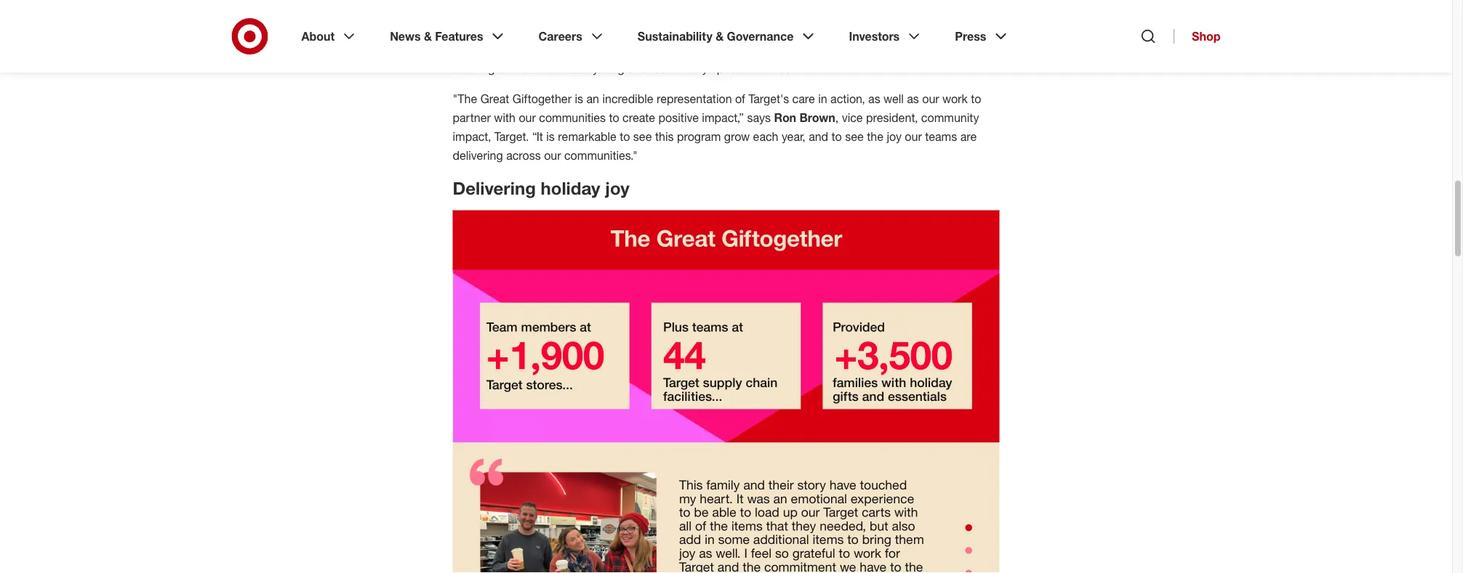 Task type: describe. For each thing, give the bounding box(es) containing it.
0 vertical spatial and
[[695, 24, 718, 38]]

year,
[[782, 130, 806, 144]]

news & features link
[[380, 17, 517, 55]]

press link
[[945, 17, 1020, 55]]

press
[[955, 29, 987, 43]]

2 see from the left
[[845, 130, 864, 144]]

this
[[655, 130, 674, 144]]

target's
[[749, 92, 789, 107]]

some
[[654, 62, 683, 76]]

sustainability & governance
[[638, 29, 794, 43]]

families.
[[752, 62, 794, 76]]

very
[[686, 62, 708, 76]]

target.
[[495, 130, 529, 144]]

great
[[481, 92, 509, 107]]

representation
[[657, 92, 732, 107]]

giftogether
[[513, 92, 572, 107]]

the inside ", vice president, community impact, target. "it is remarkable to see this program grow each year, and to see the joy our teams are delivering across our communities.""
[[867, 130, 884, 144]]

team
[[559, 43, 585, 57]]

community
[[922, 111, 979, 125]]

positive
[[659, 111, 699, 125]]

brown
[[800, 111, 836, 125]]

president,
[[866, 111, 918, 125]]

investors link
[[839, 17, 933, 55]]

1 vertical spatial them
[[799, 43, 825, 57]]

work
[[943, 92, 968, 107]]

nonprofit
[[656, 43, 703, 57]]

about link
[[291, 17, 368, 55]]

partner inside "the great giftogether is an incredible representation of target's care in action, as well as our work to partner with our communities to create positive impact," says
[[453, 111, 491, 125]]

with inside everyday essentials to help them celebrate the season. finally, they team up with their nonprofit partner to deliver them right in time for the holidays, creating a little extra holiday magic for some very special families.
[[605, 43, 627, 57]]

help
[[837, 24, 859, 38]]

news
[[390, 29, 421, 43]]

to down incredible
[[609, 111, 620, 125]]

says
[[747, 111, 771, 125]]

features
[[435, 29, 483, 43]]

delivering
[[453, 178, 536, 199]]

ron
[[774, 111, 797, 125]]

governance
[[727, 29, 794, 43]]

1 as from the left
[[869, 92, 881, 107]]

delivering
[[453, 149, 503, 163]]

vice
[[842, 111, 863, 125]]

well
[[884, 92, 904, 107]]

finally,
[[496, 43, 530, 57]]

partner inside everyday essentials to help them celebrate the season. finally, they team up with their nonprofit partner to deliver them right in time for the holidays, creating a little extra holiday magic for some very special families.
[[706, 43, 744, 57]]

our left 'work'
[[923, 92, 940, 107]]

remarkable
[[558, 130, 617, 144]]

to down create
[[620, 130, 630, 144]]

and inside ", vice president, community impact, target. "it is remarkable to see this program grow each year, and to see the joy our teams are delivering across our communities.""
[[809, 130, 829, 144]]

communities
[[539, 111, 606, 125]]

joy inside ", vice president, community impact, target. "it is remarkable to see this program grow each year, and to see the joy our teams are delivering across our communities.""
[[887, 130, 902, 144]]

of
[[735, 92, 745, 107]]

0 vertical spatial them
[[862, 24, 889, 38]]

impact,
[[453, 130, 491, 144]]

program
[[677, 130, 721, 144]]

holiday inside everyday essentials to help them celebrate the season. finally, they team up with their nonprofit partner to deliver them right in time for the holidays, creating a little extra holiday magic for some very special families.
[[561, 62, 599, 76]]

& for governance
[[716, 29, 724, 43]]

our up "it
[[519, 111, 536, 125]]

across
[[506, 149, 541, 163]]

sustainability & governance link
[[628, 17, 827, 55]]

investors
[[849, 29, 900, 43]]

creating
[[453, 62, 495, 76]]

communities."
[[564, 149, 638, 163]]

everyday essentials to help them celebrate the season. finally, they team up with their nonprofit partner to deliver them right in time for the holidays, creating a little extra holiday magic for some very special families.
[[453, 24, 976, 76]]

about
[[302, 29, 335, 43]]

little
[[508, 62, 529, 76]]



Task type: vqa. For each thing, say whether or not it's contained in the screenshot.
&
yes



Task type: locate. For each thing, give the bounding box(es) containing it.
holiday down 'team'
[[561, 62, 599, 76]]

they
[[534, 43, 556, 57]]

holidays,
[[930, 43, 976, 57]]

2 & from the left
[[716, 29, 724, 43]]

1 horizontal spatial partner
[[706, 43, 744, 57]]

an
[[587, 92, 599, 107]]

news & features
[[390, 29, 483, 43]]

them down "essentials"
[[799, 43, 825, 57]]

1 vertical spatial joy
[[605, 178, 630, 199]]

our left teams
[[905, 130, 922, 144]]

ron brown
[[774, 111, 836, 125]]

extra
[[532, 62, 558, 76]]

holiday down the communities." at top left
[[541, 178, 601, 199]]

1 vertical spatial holiday
[[541, 178, 601, 199]]

in
[[855, 43, 864, 57], [818, 92, 828, 107]]

0 horizontal spatial for
[[637, 62, 651, 76]]

0 horizontal spatial is
[[547, 130, 555, 144]]

2 vertical spatial the
[[867, 130, 884, 144]]

"it
[[532, 130, 543, 144]]

1 horizontal spatial them
[[862, 24, 889, 38]]

& for features
[[424, 29, 432, 43]]

& right news
[[424, 29, 432, 43]]

deliver
[[761, 43, 795, 57]]

are
[[961, 130, 977, 144]]

1 vertical spatial and
[[809, 130, 829, 144]]

0 horizontal spatial joy
[[605, 178, 630, 199]]

the
[[944, 24, 960, 38], [910, 43, 927, 57], [867, 130, 884, 144]]

see
[[633, 130, 652, 144], [845, 130, 864, 144]]

for down their
[[637, 62, 651, 76]]

to
[[823, 24, 834, 38], [747, 43, 758, 57], [971, 92, 982, 107], [609, 111, 620, 125], [620, 130, 630, 144], [832, 130, 842, 144]]

in inside everyday essentials to help them celebrate the season. finally, they team up with their nonprofit partner to deliver them right in time for the holidays, creating a little extra holiday magic for some very special families.
[[855, 43, 864, 57]]

to left help
[[823, 24, 834, 38]]

and down brown
[[809, 130, 829, 144]]

them up time
[[862, 24, 889, 38]]

2 as from the left
[[907, 92, 919, 107]]

as
[[869, 92, 881, 107], [907, 92, 919, 107]]

0 vertical spatial with
[[605, 43, 627, 57]]

care
[[793, 92, 815, 107]]

1 horizontal spatial see
[[845, 130, 864, 144]]

0 vertical spatial holiday
[[561, 62, 599, 76]]

partner up impact,
[[453, 111, 491, 125]]

0 vertical spatial the
[[944, 24, 960, 38]]

each
[[753, 130, 779, 144]]

"the great giftogether is an incredible representation of target's care in action, as well as our work to partner with our communities to create positive impact," says
[[453, 92, 982, 125]]

0 horizontal spatial as
[[869, 92, 881, 107]]

1 horizontal spatial the
[[910, 43, 927, 57]]

is inside ", vice president, community impact, target. "it is remarkable to see this program grow each year, and to see the joy our teams are delivering across our communities.""
[[547, 130, 555, 144]]

see down vice
[[845, 130, 864, 144]]

joy
[[887, 130, 902, 144], [605, 178, 630, 199]]

time
[[867, 43, 890, 57]]

them
[[862, 24, 889, 38], [799, 43, 825, 57]]

for right time
[[893, 43, 907, 57]]

1 horizontal spatial joy
[[887, 130, 902, 144]]

1 & from the left
[[424, 29, 432, 43]]

with inside "the great giftogether is an incredible representation of target's care in action, as well as our work to partner with our communities to create positive impact," says
[[494, 111, 516, 125]]

in right care at the top of the page
[[818, 92, 828, 107]]

careers link
[[529, 17, 616, 55]]

careers
[[539, 29, 583, 43]]

1 horizontal spatial &
[[716, 29, 724, 43]]

1 vertical spatial partner
[[453, 111, 491, 125]]

1 horizontal spatial for
[[893, 43, 907, 57]]

their
[[630, 43, 653, 57]]

with
[[605, 43, 627, 57], [494, 111, 516, 125]]

0 horizontal spatial see
[[633, 130, 652, 144]]

joy down the communities." at top left
[[605, 178, 630, 199]]

celebrate
[[892, 24, 941, 38]]

the down president,
[[867, 130, 884, 144]]

magic
[[602, 62, 634, 76]]

1 horizontal spatial and
[[809, 130, 829, 144]]

grow
[[724, 130, 750, 144]]

in inside "the great giftogether is an incredible representation of target's care in action, as well as our work to partner with our communities to create positive impact," says
[[818, 92, 828, 107]]

with up target.
[[494, 111, 516, 125]]

1 vertical spatial is
[[547, 130, 555, 144]]

a
[[498, 62, 504, 76]]

0 horizontal spatial the
[[867, 130, 884, 144]]

1 vertical spatial with
[[494, 111, 516, 125]]

&
[[424, 29, 432, 43], [716, 29, 724, 43]]

create
[[623, 111, 655, 125]]

0 vertical spatial partner
[[706, 43, 744, 57]]

0 horizontal spatial in
[[818, 92, 828, 107]]

right
[[828, 43, 852, 57]]

1 vertical spatial for
[[637, 62, 651, 76]]

impact,"
[[702, 111, 744, 125]]

is left an
[[575, 92, 583, 107]]

is right "it
[[547, 130, 555, 144]]

1 vertical spatial in
[[818, 92, 828, 107]]

0 horizontal spatial and
[[695, 24, 718, 38]]

partner
[[706, 43, 744, 57], [453, 111, 491, 125]]

0 vertical spatial in
[[855, 43, 864, 57]]

1 vertical spatial the
[[910, 43, 927, 57]]

0 horizontal spatial partner
[[453, 111, 491, 125]]

essentials
[[768, 24, 820, 38]]

and
[[695, 24, 718, 38], [809, 130, 829, 144]]

our right across
[[544, 149, 561, 163]]

shop
[[1192, 29, 1221, 43]]

and up the nonprofit
[[695, 24, 718, 38]]

1 horizontal spatial with
[[605, 43, 627, 57]]

up
[[588, 43, 602, 57]]

joy down president,
[[887, 130, 902, 144]]

"the
[[453, 92, 477, 107]]

season.
[[453, 43, 493, 57]]

shop link
[[1174, 29, 1221, 44]]

see down create
[[633, 130, 652, 144]]

action,
[[831, 92, 865, 107]]

0 vertical spatial for
[[893, 43, 907, 57]]

, vice president, community impact, target. "it is remarkable to see this program grow each year, and to see the joy our teams are delivering across our communities."
[[453, 111, 979, 163]]

& up special
[[716, 29, 724, 43]]

with up magic
[[605, 43, 627, 57]]

to down everyday
[[747, 43, 758, 57]]

0 horizontal spatial &
[[424, 29, 432, 43]]

as right well at top right
[[907, 92, 919, 107]]

2 horizontal spatial the
[[944, 24, 960, 38]]

1 horizontal spatial as
[[907, 92, 919, 107]]

0 vertical spatial is
[[575, 92, 583, 107]]

delivering holiday joy
[[453, 178, 630, 199]]

1 horizontal spatial in
[[855, 43, 864, 57]]

everyday
[[718, 24, 765, 38]]

sustainability
[[638, 29, 713, 43]]

for
[[893, 43, 907, 57], [637, 62, 651, 76]]

in left time
[[855, 43, 864, 57]]

special
[[711, 62, 748, 76]]

1 see from the left
[[633, 130, 652, 144]]

is inside "the great giftogether is an incredible representation of target's care in action, as well as our work to partner with our communities to create positive impact," says
[[575, 92, 583, 107]]

0 horizontal spatial them
[[799, 43, 825, 57]]

0 horizontal spatial with
[[494, 111, 516, 125]]

is
[[575, 92, 583, 107], [547, 130, 555, 144]]

1 horizontal spatial is
[[575, 92, 583, 107]]

to right 'work'
[[971, 92, 982, 107]]

partner up special
[[706, 43, 744, 57]]

teams
[[925, 130, 957, 144]]

the down celebrate
[[910, 43, 927, 57]]

0 vertical spatial joy
[[887, 130, 902, 144]]

the up holidays,
[[944, 24, 960, 38]]

incredible
[[603, 92, 654, 107]]

to down ,
[[832, 130, 842, 144]]

,
[[836, 111, 839, 125]]

our
[[923, 92, 940, 107], [519, 111, 536, 125], [905, 130, 922, 144], [544, 149, 561, 163]]

as left well at top right
[[869, 92, 881, 107]]

holiday
[[561, 62, 599, 76], [541, 178, 601, 199]]



